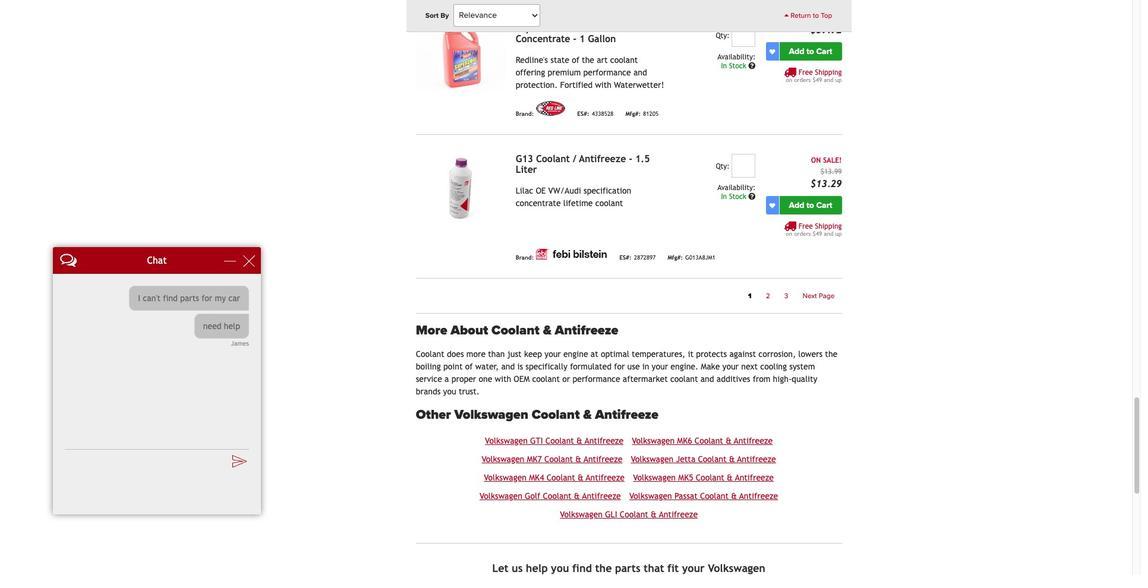 Task type: locate. For each thing, give the bounding box(es) containing it.
& up volkswagen mk4 coolant & antifreeze
[[576, 455, 581, 464]]

1 vertical spatial up
[[835, 231, 842, 237]]

es#: left 2872897
[[620, 255, 632, 261]]

&
[[543, 323, 552, 338], [583, 407, 592, 422], [577, 436, 582, 446], [726, 436, 732, 446], [576, 455, 581, 464], [729, 455, 735, 464], [578, 473, 584, 483], [727, 473, 733, 483], [574, 492, 580, 501], [731, 492, 737, 501], [651, 510, 657, 519]]

shipping
[[815, 69, 842, 77], [815, 223, 842, 231]]

coolant right gli
[[620, 510, 648, 519]]

0 vertical spatial of
[[572, 56, 579, 65]]

in stock for g13 coolant / antifreeze - 1.5 liter
[[721, 193, 748, 201]]

1 in stock from the top
[[721, 62, 748, 70]]

0 vertical spatial question circle image
[[748, 63, 756, 70]]

1 horizontal spatial es#:
[[620, 255, 632, 261]]

proper
[[451, 374, 476, 384]]

1 add from the top
[[789, 47, 804, 57]]

add to wish list image
[[769, 49, 775, 55], [769, 203, 775, 209]]

0 vertical spatial in stock
[[721, 62, 748, 70]]

and up waterwetter!
[[634, 68, 647, 78]]

coolant inside supercool performance coolant - concentrate - 1 gallon
[[623, 23, 657, 34]]

next page link
[[795, 289, 842, 304]]

coolant up volkswagen gti coolant & antifreeze
[[532, 407, 580, 422]]

for
[[614, 362, 625, 371]]

to
[[813, 11, 819, 20], [807, 47, 814, 57], [807, 201, 814, 211]]

1 shipping from the top
[[815, 69, 842, 77]]

2
[[766, 292, 770, 300]]

that
[[644, 562, 664, 575]]

engine.
[[671, 362, 698, 371]]

with right one
[[495, 374, 511, 384]]

0 vertical spatial up
[[835, 77, 842, 83]]

coolant down volkswagen mk7 coolant & antifreeze link
[[547, 473, 575, 483]]

& down volkswagen mk5 coolant & antifreeze link
[[731, 492, 737, 501]]

0 vertical spatial you
[[443, 387, 456, 396]]

offering
[[516, 68, 545, 78]]

add to cart button down $59.92
[[779, 42, 842, 61]]

1 vertical spatial free
[[799, 223, 813, 231]]

volkswagen for volkswagen mk7 coolant & antifreeze
[[482, 455, 524, 464]]

2 add to wish list image from the top
[[769, 203, 775, 209]]

2 in from the top
[[721, 193, 727, 201]]

1 vertical spatial 1
[[748, 292, 752, 300]]

orders down $59.92
[[794, 77, 811, 83]]

make
[[701, 362, 720, 371]]

mfg#: g013a8jm1
[[668, 255, 716, 261]]

1 vertical spatial add to cart button
[[779, 196, 842, 215]]

1 horizontal spatial of
[[572, 56, 579, 65]]

1 vertical spatial in stock
[[721, 193, 748, 201]]

mfg#: for g13 coolant / antifreeze - 1.5 liter
[[668, 255, 683, 261]]

coolant for mk4
[[547, 473, 575, 483]]

1 vertical spatial cart
[[816, 201, 832, 211]]

coolant down volkswagen mk5 coolant & antifreeze
[[700, 492, 729, 501]]

volkswagen for volkswagen golf coolant & antifreeze
[[480, 492, 522, 501]]

to for 2nd "add to cart" button from the bottom
[[807, 47, 814, 57]]

& up the volkswagen jetta coolant & antifreeze
[[726, 436, 732, 446]]

add to cart
[[789, 47, 832, 57], [789, 201, 832, 211]]

0 horizontal spatial with
[[495, 374, 511, 384]]

shipping down $59.92
[[815, 69, 842, 77]]

0 vertical spatial mfg#:
[[625, 111, 641, 117]]

$59.92
[[811, 25, 842, 36]]

specification
[[584, 186, 631, 196]]

protects
[[696, 349, 727, 359]]

gli
[[605, 510, 617, 519]]

1 horizontal spatial with
[[595, 81, 612, 90]]

top
[[821, 11, 832, 20]]

1 vertical spatial performance
[[573, 374, 620, 384]]

you inside coolant does more than just keep your engine at optimal temperatures, it protects against corrosion, lowers the boiling point of water, and is specifically formulated for use in your engine. make your next cooling system service a proper one with oem coolant or performance aftermarket coolant and additives from high-quality brands you trust.
[[443, 387, 456, 396]]

1 horizontal spatial mfg#:
[[668, 255, 683, 261]]

2 availability: from the top
[[718, 184, 756, 192]]

& down volkswagen mk7 coolant & antifreeze link
[[578, 473, 584, 483]]

coolant inside coolant does more than just keep your engine at optimal temperatures, it protects against corrosion, lowers the boiling point of water, and is specifically formulated for use in your engine. make your next cooling system service a proper one with oem coolant or performance aftermarket coolant and additives from high-quality brands you trust.
[[416, 349, 444, 359]]

2 brand: from the top
[[516, 255, 534, 261]]

1 vertical spatial to
[[807, 47, 814, 57]]

1 brand: from the top
[[516, 111, 534, 117]]

to left top at the top right of page
[[813, 11, 819, 20]]

the right find
[[595, 562, 612, 575]]

es#: left 4338528
[[577, 111, 589, 117]]

febi - corporate logo image
[[536, 249, 608, 260]]

cart
[[816, 47, 832, 57], [816, 201, 832, 211]]

1 vertical spatial qty:
[[716, 163, 730, 171]]

antifreeze for volkswagen mk7 coolant & antifreeze
[[584, 455, 622, 464]]

free down the $13.29
[[799, 223, 813, 231]]

0 horizontal spatial 1
[[580, 34, 585, 45]]

0 horizontal spatial the
[[582, 56, 594, 65]]

1 left gallon
[[580, 34, 585, 45]]

question circle image
[[748, 63, 756, 70], [748, 193, 756, 201]]

& up volkswagen passat coolant & antifreeze link
[[727, 473, 733, 483]]

up down the $13.29
[[835, 231, 842, 237]]

0 vertical spatial on
[[786, 77, 792, 83]]

& for about
[[543, 323, 552, 338]]

1 horizontal spatial 1
[[748, 292, 752, 300]]

1 add to cart from the top
[[789, 47, 832, 57]]

1 vertical spatial $49
[[813, 231, 822, 237]]

0 vertical spatial orders
[[794, 77, 811, 83]]

1 qty: from the top
[[716, 32, 730, 40]]

$49 down $59.92
[[813, 77, 822, 83]]

of up proper on the left bottom of page
[[465, 362, 473, 371]]

state
[[551, 56, 569, 65]]

coolant right gallon
[[623, 23, 657, 34]]

your down temperatures,
[[652, 362, 668, 371]]

0 horizontal spatial you
[[443, 387, 456, 396]]

coolant up the volkswagen jetta coolant & antifreeze
[[695, 436, 723, 446]]

keep
[[524, 349, 542, 359]]

0 vertical spatial add to wish list image
[[769, 49, 775, 55]]

the inside 'redline's state of the art coolant offering premium performance and protection. fortified with waterwetter!'
[[582, 56, 594, 65]]

0 vertical spatial cart
[[816, 47, 832, 57]]

by
[[441, 11, 449, 20]]

antifreeze for volkswagen golf coolant & antifreeze
[[582, 492, 621, 501]]

mfg#: left 81205
[[625, 111, 641, 117]]

1 horizontal spatial the
[[595, 562, 612, 575]]

2 cart from the top
[[816, 201, 832, 211]]

0 vertical spatial free shipping on orders $49 and up
[[786, 69, 842, 83]]

boiling
[[416, 362, 441, 371]]

and
[[634, 68, 647, 78], [824, 77, 834, 83], [824, 231, 834, 237], [501, 362, 515, 371], [701, 374, 714, 384]]

to down $59.92
[[807, 47, 814, 57]]

volkswagen for volkswagen gti coolant & antifreeze
[[485, 436, 528, 446]]

supercool
[[516, 23, 561, 34]]

1 inside supercool performance coolant - concentrate - 1 gallon
[[580, 34, 585, 45]]

1 horizontal spatial -
[[629, 154, 632, 165]]

coolant for jetta
[[698, 455, 727, 464]]

cart down the $13.29
[[816, 201, 832, 211]]

antifreeze for volkswagen mk4 coolant & antifreeze
[[586, 473, 625, 483]]

2 stock from the top
[[729, 193, 746, 201]]

& up volkswagen mk7 coolant & antifreeze link
[[577, 436, 582, 446]]

0 vertical spatial 1
[[580, 34, 585, 45]]

0 vertical spatial performance
[[583, 68, 631, 78]]

None number field
[[732, 23, 756, 47], [732, 154, 756, 178], [732, 23, 756, 47], [732, 154, 756, 178]]

coolant up the boiling
[[416, 349, 444, 359]]

optimal
[[601, 349, 629, 359]]

& right gli
[[651, 510, 657, 519]]

in stock
[[721, 62, 748, 70], [721, 193, 748, 201]]

1 vertical spatial of
[[465, 362, 473, 371]]

your right fit
[[682, 562, 705, 575]]

redline - corporate logo image
[[536, 101, 565, 116]]

0 horizontal spatial mfg#:
[[625, 111, 641, 117]]

add to cart down $59.92
[[789, 47, 832, 57]]

0 vertical spatial add to cart
[[789, 47, 832, 57]]

coolant up volkswagen passat coolant & antifreeze link
[[696, 473, 724, 483]]

coolant up just
[[492, 323, 540, 338]]

0 vertical spatial add
[[789, 47, 804, 57]]

1 vertical spatial stock
[[729, 193, 746, 201]]

1 availability: from the top
[[718, 53, 756, 61]]

2 qty: from the top
[[716, 163, 730, 171]]

3
[[784, 292, 788, 300]]

with inside coolant does more than just keep your engine at optimal temperatures, it protects against corrosion, lowers the boiling point of water, and is specifically formulated for use in your engine. make your next cooling system service a proper one with oem coolant or performance aftermarket coolant and additives from high-quality brands you trust.
[[495, 374, 511, 384]]

availability: for on sale!
[[718, 184, 756, 192]]

the inside coolant does more than just keep your engine at optimal temperatures, it protects against corrosion, lowers the boiling point of water, and is specifically formulated for use in your engine. make your next cooling system service a proper one with oem coolant or performance aftermarket coolant and additives from high-quality brands you trust.
[[825, 349, 838, 359]]

shipping down the $13.29
[[815, 223, 842, 231]]

2 vertical spatial the
[[595, 562, 612, 575]]

0 vertical spatial free
[[799, 69, 813, 77]]

1
[[580, 34, 585, 45], [748, 292, 752, 300]]

0 vertical spatial to
[[813, 11, 819, 20]]

-
[[660, 23, 663, 34], [573, 34, 577, 45], [629, 154, 632, 165]]

1 question circle image from the top
[[748, 63, 756, 70]]

parts
[[615, 562, 641, 575]]

a
[[445, 374, 449, 384]]

1 vertical spatial availability:
[[718, 184, 756, 192]]

performance down "formulated"
[[573, 374, 620, 384]]

2 vertical spatial to
[[807, 201, 814, 211]]

antifreeze inside 'g13 coolant / antifreeze - 1.5 liter'
[[579, 154, 626, 165]]

next
[[803, 292, 817, 300]]

add to cart down the $13.29
[[789, 201, 832, 211]]

at
[[591, 349, 598, 359]]

add to cart button
[[779, 42, 842, 61], [779, 196, 842, 215]]

1 stock from the top
[[729, 62, 746, 70]]

orders
[[794, 77, 811, 83], [794, 231, 811, 237]]

1 vertical spatial you
[[551, 562, 569, 575]]

your
[[545, 349, 561, 359], [652, 362, 668, 371], [722, 362, 739, 371], [682, 562, 705, 575]]

coolant up volkswagen mk7 coolant & antifreeze link
[[545, 436, 574, 446]]

1 vertical spatial in
[[721, 193, 727, 201]]

in
[[642, 362, 649, 371]]

you left find
[[551, 562, 569, 575]]

your up specifically
[[545, 349, 561, 359]]

cart for 2nd "add to cart" button from the bottom
[[816, 47, 832, 57]]

sort
[[425, 11, 439, 20]]

1 vertical spatial the
[[825, 349, 838, 359]]

performance inside coolant does more than just keep your engine at optimal temperatures, it protects against corrosion, lowers the boiling point of water, and is specifically formulated for use in your engine. make your next cooling system service a proper one with oem coolant or performance aftermarket coolant and additives from high-quality brands you trust.
[[573, 374, 620, 384]]

& for gti
[[577, 436, 582, 446]]

0 vertical spatial stock
[[729, 62, 746, 70]]

cooling
[[760, 362, 787, 371]]

0 vertical spatial es#:
[[577, 111, 589, 117]]

performance
[[583, 68, 631, 78], [573, 374, 620, 384]]

up
[[835, 77, 842, 83], [835, 231, 842, 237]]

lilac
[[516, 186, 533, 196]]

& for mk4
[[578, 473, 584, 483]]

& up volkswagen mk5 coolant & antifreeze link
[[729, 455, 735, 464]]

0 horizontal spatial of
[[465, 362, 473, 371]]

cart for 2nd "add to cart" button
[[816, 201, 832, 211]]

with down art
[[595, 81, 612, 90]]

orders down the $13.29
[[794, 231, 811, 237]]

up down $59.92
[[835, 77, 842, 83]]

coolant up volkswagen mk4 coolant & antifreeze
[[544, 455, 573, 464]]

2 add to cart button from the top
[[779, 196, 842, 215]]

1 link
[[741, 289, 759, 304]]

mfg#:
[[625, 111, 641, 117], [668, 255, 683, 261]]

es#: for -
[[577, 111, 589, 117]]

g013a8jm1
[[685, 255, 716, 261]]

return
[[791, 11, 811, 20]]

in for supercool performance coolant - concentrate - 1 gallon
[[721, 62, 727, 70]]

2 question circle image from the top
[[748, 193, 756, 201]]

the right lowers
[[825, 349, 838, 359]]

0 vertical spatial brand:
[[516, 111, 534, 117]]

0 vertical spatial in
[[721, 62, 727, 70]]

0 vertical spatial $49
[[813, 77, 822, 83]]

to down the $13.29
[[807, 201, 814, 211]]

1 add to wish list image from the top
[[769, 49, 775, 55]]

it
[[688, 349, 694, 359]]

0 vertical spatial shipping
[[815, 69, 842, 77]]

coolant for volkswagen
[[532, 407, 580, 422]]

0 vertical spatial qty:
[[716, 32, 730, 40]]

0 vertical spatial with
[[595, 81, 612, 90]]

qty: for supercool performance coolant - concentrate - 1 gallon
[[716, 32, 730, 40]]

you down a
[[443, 387, 456, 396]]

2 horizontal spatial -
[[660, 23, 663, 34]]

stock for $59.92
[[729, 62, 746, 70]]

specifically
[[526, 362, 568, 371]]

1 vertical spatial mfg#:
[[668, 255, 683, 261]]

1 vertical spatial es#:
[[620, 255, 632, 261]]

add for 2nd "add to cart" button from the bottom
[[789, 47, 804, 57]]

$13.29
[[811, 179, 842, 190]]

brand: for g13 coolant / antifreeze - 1.5 liter
[[516, 255, 534, 261]]

1 vertical spatial on
[[786, 231, 792, 237]]

let
[[492, 562, 509, 575]]

2 add from the top
[[789, 201, 804, 211]]

& for mk6
[[726, 436, 732, 446]]

passat
[[675, 492, 698, 501]]

to for 2nd "add to cart" button
[[807, 201, 814, 211]]

free shipping on orders $49 and up down $59.92
[[786, 69, 842, 83]]

brand:
[[516, 111, 534, 117], [516, 255, 534, 261]]

volkswagen mk4 coolant & antifreeze
[[484, 473, 625, 483]]

qty: for g13 coolant / antifreeze - 1.5 liter
[[716, 163, 730, 171]]

return to top
[[789, 11, 832, 20]]

2 in stock from the top
[[721, 193, 748, 201]]

0 horizontal spatial es#:
[[577, 111, 589, 117]]

& up specifically
[[543, 323, 552, 338]]

coolant for about
[[492, 323, 540, 338]]

premium
[[548, 68, 581, 78]]

coolant down the specification
[[595, 199, 623, 208]]

1 vertical spatial orders
[[794, 231, 811, 237]]

1 vertical spatial shipping
[[815, 223, 842, 231]]

let us help you find the parts that fit your     volkswagen
[[492, 562, 766, 575]]

brand: left febi - corporate logo
[[516, 255, 534, 261]]

add to cart button down the $13.29
[[779, 196, 842, 215]]

antifreeze for volkswagen mk6 coolant & antifreeze
[[734, 436, 773, 446]]

1 free shipping on orders $49 and up from the top
[[786, 69, 842, 83]]

2 shipping from the top
[[815, 223, 842, 231]]

availability: for $59.92
[[718, 53, 756, 61]]

1 vertical spatial free shipping on orders $49 and up
[[786, 223, 842, 237]]

of right state at the top left of the page
[[572, 56, 579, 65]]

1 vertical spatial add to cart
[[789, 201, 832, 211]]

1 vertical spatial add
[[789, 201, 804, 211]]

cart down $59.92
[[816, 47, 832, 57]]

1 vertical spatial add to wish list image
[[769, 203, 775, 209]]

free shipping on orders $49 and up down the $13.29
[[786, 223, 842, 237]]

to inside "return to top" link
[[813, 11, 819, 20]]

2 add to cart from the top
[[789, 201, 832, 211]]

of inside coolant does more than just keep your engine at optimal temperatures, it protects against corrosion, lowers the boiling point of water, and is specifically formulated for use in your engine. make your next cooling system service a proper one with oem coolant or performance aftermarket coolant and additives from high-quality brands you trust.
[[465, 362, 473, 371]]

$49 down the $13.29
[[813, 231, 822, 237]]

in
[[721, 62, 727, 70], [721, 193, 727, 201]]

more
[[416, 323, 447, 338]]

against
[[730, 349, 756, 359]]

coolant right art
[[610, 56, 638, 65]]

point
[[443, 362, 463, 371]]

& for golf
[[574, 492, 580, 501]]

coolant up volkswagen mk5 coolant & antifreeze link
[[698, 455, 727, 464]]

coolant down volkswagen mk4 coolant & antifreeze link
[[543, 492, 572, 501]]

the left art
[[582, 56, 594, 65]]

0 vertical spatial availability:
[[718, 53, 756, 61]]

coolant left /
[[536, 154, 570, 165]]

1 $49 from the top
[[813, 77, 822, 83]]

0 vertical spatial the
[[582, 56, 594, 65]]

free down $59.92
[[799, 69, 813, 77]]

& for mk7
[[576, 455, 581, 464]]

on
[[786, 77, 792, 83], [786, 231, 792, 237]]

4338528
[[592, 111, 614, 117]]

1 vertical spatial brand:
[[516, 255, 534, 261]]

mfg#: left g013a8jm1
[[668, 255, 683, 261]]

and left is
[[501, 362, 515, 371]]

1 left "2" link
[[748, 292, 752, 300]]

1 cart from the top
[[816, 47, 832, 57]]

1 vertical spatial with
[[495, 374, 511, 384]]

2 horizontal spatial the
[[825, 349, 838, 359]]

& for passat
[[731, 492, 737, 501]]

es#: 4338528
[[577, 111, 614, 117]]

brand: left redline - corporate logo
[[516, 111, 534, 117]]

& for gli
[[651, 510, 657, 519]]

1 vertical spatial question circle image
[[748, 193, 756, 201]]

or
[[562, 374, 570, 384]]

1 in from the top
[[721, 62, 727, 70]]

corrosion,
[[759, 349, 796, 359]]

& up volkswagen gti coolant & antifreeze link
[[583, 407, 592, 422]]

performance down art
[[583, 68, 631, 78]]

2 free shipping on orders $49 and up from the top
[[786, 223, 842, 237]]

caret up image
[[784, 12, 789, 19]]

in for g13 coolant / antifreeze - 1.5 liter
[[721, 193, 727, 201]]

gti
[[530, 436, 543, 446]]

& down volkswagen mk4 coolant & antifreeze
[[574, 492, 580, 501]]

0 vertical spatial add to cart button
[[779, 42, 842, 61]]



Task type: vqa. For each thing, say whether or not it's contained in the screenshot.
first the Stock from the bottom of the page
yes



Task type: describe. For each thing, give the bounding box(es) containing it.
& for jetta
[[729, 455, 735, 464]]

volkswagen for volkswagen passat coolant & antifreeze
[[629, 492, 672, 501]]

volkswagen jetta coolant & antifreeze
[[631, 455, 776, 464]]

1 horizontal spatial you
[[551, 562, 569, 575]]

return to top link
[[784, 10, 832, 21]]

0 horizontal spatial -
[[573, 34, 577, 45]]

antifreeze for other volkswagen coolant & antifreeze
[[595, 407, 659, 422]]

1 free from the top
[[799, 69, 813, 77]]

antifreeze for more about coolant & antifreeze
[[555, 323, 618, 338]]

& for mk5
[[727, 473, 733, 483]]

- inside 'g13 coolant / antifreeze - 1.5 liter'
[[629, 154, 632, 165]]

volkswagen for volkswagen gli coolant & antifreeze
[[560, 510, 603, 519]]

concentrate
[[516, 199, 561, 208]]

fit
[[667, 562, 679, 575]]

service
[[416, 374, 442, 384]]

antifreeze for volkswagen passat coolant & antifreeze
[[739, 492, 778, 501]]

3 link
[[777, 289, 795, 304]]

brand: for supercool performance coolant - concentrate - 1 gallon
[[516, 111, 534, 117]]

system
[[789, 362, 815, 371]]

81205
[[643, 111, 659, 117]]

water,
[[475, 362, 499, 371]]

more
[[466, 349, 486, 359]]

volkswagen gli coolant & antifreeze link
[[560, 510, 698, 519]]

& for volkswagen
[[583, 407, 592, 422]]

2 on from the top
[[786, 231, 792, 237]]

paginated product list navigation navigation
[[416, 289, 842, 304]]

and down $59.92
[[824, 77, 834, 83]]

1 add to cart button from the top
[[779, 42, 842, 61]]

performance inside 'redline's state of the art coolant offering premium performance and protection. fortified with waterwetter!'
[[583, 68, 631, 78]]

find
[[572, 562, 592, 575]]

coolant for mk5
[[696, 473, 724, 483]]

volkswagen jetta coolant & antifreeze link
[[631, 455, 776, 464]]

art
[[597, 56, 608, 65]]

antifreeze for volkswagen jetta coolant & antifreeze
[[737, 455, 776, 464]]

coolant does more than just keep your engine at optimal temperatures, it protects against corrosion, lowers the boiling point of water, and is specifically formulated for use in your engine. make your next cooling system service a proper one with oem coolant or performance aftermarket coolant and additives from high-quality brands you trust.
[[416, 349, 838, 396]]

more about coolant & antifreeze
[[416, 323, 618, 338]]

coolant inside 'g13 coolant / antifreeze - 1.5 liter'
[[536, 154, 570, 165]]

volkswagen gti coolant & antifreeze link
[[485, 436, 624, 446]]

1 up from the top
[[835, 77, 842, 83]]

mk5
[[678, 473, 693, 483]]

coolant for gti
[[545, 436, 574, 446]]

volkswagen mk6 coolant & antifreeze link
[[632, 436, 773, 446]]

sort by
[[425, 11, 449, 20]]

1 on from the top
[[786, 77, 792, 83]]

2 $49 from the top
[[813, 231, 822, 237]]

aftermarket
[[623, 374, 668, 384]]

in stock for supercool performance coolant - concentrate - 1 gallon
[[721, 62, 748, 70]]

coolant for golf
[[543, 492, 572, 501]]

lifetime
[[563, 199, 593, 208]]

2 up from the top
[[835, 231, 842, 237]]

mk6
[[677, 436, 692, 446]]

page
[[819, 292, 835, 300]]

volkswagen gli coolant & antifreeze
[[560, 510, 698, 519]]

volkswagen golf coolant & antifreeze
[[480, 492, 621, 501]]

oem
[[514, 374, 530, 384]]

1 inside the paginated product list navigation navigation
[[748, 292, 752, 300]]

volkswagen mk7 coolant & antifreeze
[[482, 455, 622, 464]]

mk4
[[529, 473, 544, 483]]

other
[[416, 407, 451, 422]]

on
[[811, 157, 821, 165]]

$13.99
[[821, 168, 842, 176]]

coolant for mk6
[[695, 436, 723, 446]]

antifreeze for volkswagen gti coolant & antifreeze
[[585, 436, 624, 446]]

next page
[[803, 292, 835, 300]]

volkswagen golf coolant & antifreeze link
[[480, 492, 621, 501]]

es#: 2872897
[[620, 255, 656, 261]]

question circle image for $59.92
[[748, 63, 756, 70]]

oe
[[536, 186, 546, 196]]

add for 2nd "add to cart" button
[[789, 201, 804, 211]]

your up additives at the bottom of page
[[722, 362, 739, 371]]

volkswagen passat coolant & antifreeze
[[629, 492, 778, 501]]

redline's state of the art coolant offering premium performance and protection. fortified with waterwetter!
[[516, 56, 664, 90]]

volkswagen for volkswagen mk5 coolant & antifreeze
[[633, 473, 676, 483]]

us
[[512, 562, 523, 575]]

volkswagen for volkswagen mk4 coolant & antifreeze
[[484, 473, 527, 483]]

volkswagen mk7 coolant & antifreeze link
[[482, 455, 622, 464]]

add to wish list image for 2nd "add to cart" button from the bottom
[[769, 49, 775, 55]]

is
[[517, 362, 523, 371]]

does
[[447, 349, 464, 359]]

coolant down specifically
[[532, 374, 560, 384]]

add to wish list image for 2nd "add to cart" button
[[769, 203, 775, 209]]

coolant for performance
[[623, 23, 657, 34]]

stock for on sale!
[[729, 193, 746, 201]]

temperatures,
[[632, 349, 685, 359]]

liter
[[516, 164, 537, 176]]

jetta
[[676, 455, 696, 464]]

and down the $13.29
[[824, 231, 834, 237]]

coolant inside 'redline's state of the art coolant offering premium performance and protection. fortified with waterwetter!'
[[610, 56, 638, 65]]

sale!
[[823, 157, 842, 165]]

coolant for gli
[[620, 510, 648, 519]]

coolant for passat
[[700, 492, 729, 501]]

coolant inside lilac oe vw/audi specification concentrate lifetime coolant
[[595, 199, 623, 208]]

volkswagen mk5 coolant & antifreeze
[[633, 473, 774, 483]]

of inside 'redline's state of the art coolant offering premium performance and protection. fortified with waterwetter!'
[[572, 56, 579, 65]]

es#2872897 - g013a8jm1 - g13 coolant / antifreeze - 1.5 liter - lilac oe vw/audi specification concentrate lifetime coolant - febi - audi volkswagen image
[[416, 154, 506, 222]]

volkswagen for volkswagen mk6 coolant & antifreeze
[[632, 436, 675, 446]]

es#: for 1.5
[[620, 255, 632, 261]]

antifreeze for volkswagen mk5 coolant & antifreeze
[[735, 473, 774, 483]]

use
[[627, 362, 640, 371]]

and inside 'redline's state of the art coolant offering premium performance and protection. fortified with waterwetter!'
[[634, 68, 647, 78]]

2 orders from the top
[[794, 231, 811, 237]]

volkswagen mk5 coolant & antifreeze link
[[633, 473, 774, 483]]

than
[[488, 349, 505, 359]]

coolant down the "engine."
[[670, 374, 698, 384]]

1.5
[[635, 154, 650, 165]]

fortified
[[560, 81, 593, 90]]

concentrate
[[516, 34, 570, 45]]

g13 coolant / antifreeze - 1.5 liter link
[[516, 154, 650, 176]]

1 orders from the top
[[794, 77, 811, 83]]

question circle image for on sale!
[[748, 193, 756, 201]]

antifreeze for volkswagen gli coolant & antifreeze
[[659, 510, 698, 519]]

2872897
[[634, 255, 656, 261]]

mk7
[[527, 455, 542, 464]]

volkswagen passat coolant & antifreeze link
[[629, 492, 778, 501]]

with inside 'redline's state of the art coolant offering premium performance and protection. fortified with waterwetter!'
[[595, 81, 612, 90]]

waterwetter!
[[614, 81, 664, 90]]

trust.
[[459, 387, 480, 396]]

2 free from the top
[[799, 223, 813, 231]]

and down make on the right of the page
[[701, 374, 714, 384]]

next
[[741, 362, 758, 371]]

volkswagen mk4 coolant & antifreeze link
[[484, 473, 625, 483]]

other volkswagen coolant & antifreeze
[[416, 407, 659, 422]]

coolant for mk7
[[544, 455, 573, 464]]

about
[[451, 323, 488, 338]]

lilac oe vw/audi specification concentrate lifetime coolant
[[516, 186, 631, 208]]

brands
[[416, 387, 441, 396]]

mfg#: for supercool performance coolant - concentrate - 1 gallon
[[625, 111, 641, 117]]

gallon
[[588, 34, 616, 45]]

from
[[753, 374, 771, 384]]

quality
[[792, 374, 818, 384]]

volkswagen for volkswagen jetta coolant & antifreeze
[[631, 455, 674, 464]]

vw/audi
[[548, 186, 581, 196]]

supercool performance coolant - concentrate - 1 gallon
[[516, 23, 663, 45]]

formulated
[[570, 362, 612, 371]]

volkswagen mk6 coolant & antifreeze
[[632, 436, 773, 446]]

es#4338528 - 81205 - supercool performance coolant - concentrate - 1 gallon - redline's state of the art coolant offering premium performance and protection. fortified with waterwetter! - redline - audi bmw volkswagen mercedes benz mini porsche image
[[416, 23, 506, 91]]

help
[[526, 562, 548, 575]]

additives
[[717, 374, 750, 384]]

one
[[479, 374, 492, 384]]

g13
[[516, 154, 533, 165]]



